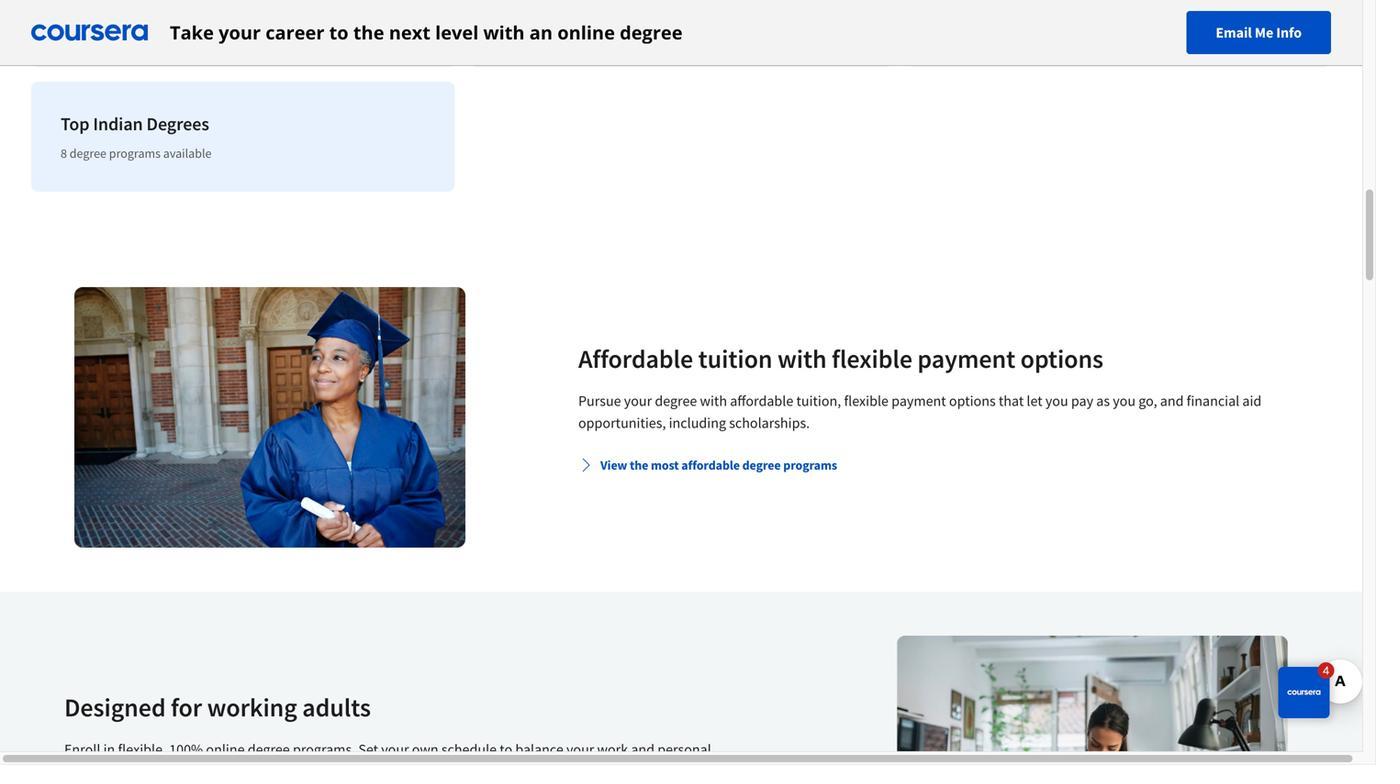 Task type: locate. For each thing, give the bounding box(es) containing it.
next
[[389, 20, 431, 45]]

flexible up 'tuition,'
[[832, 343, 913, 375]]

own
[[412, 741, 439, 759], [361, 763, 387, 766]]

and right work
[[631, 741, 655, 759]]

1 horizontal spatial with
[[700, 392, 727, 410]]

affordable down "including"
[[682, 457, 740, 474]]

in
[[103, 741, 115, 759]]

0 vertical spatial the
[[353, 20, 384, 45]]

3
[[61, 20, 67, 37]]

degree
[[620, 20, 683, 45], [70, 20, 107, 37], [508, 20, 545, 37], [70, 145, 107, 162], [655, 392, 697, 410], [743, 457, 781, 474], [248, 741, 290, 759]]

affordable
[[730, 392, 794, 410], [682, 457, 740, 474]]

online right an
[[558, 20, 615, 45]]

1 vertical spatial flexible
[[844, 392, 889, 410]]

1 horizontal spatial the
[[630, 457, 649, 474]]

1 vertical spatial with
[[778, 343, 827, 375]]

own down set
[[361, 763, 387, 766]]

the inside dropdown button
[[630, 457, 649, 474]]

0 horizontal spatial the
[[353, 20, 384, 45]]

flexible
[[832, 343, 913, 375], [844, 392, 889, 410]]

with up 'tuition,'
[[778, 343, 827, 375]]

email
[[1216, 23, 1252, 42]]

1 vertical spatial own
[[361, 763, 387, 766]]

available for 3 degree programs available
[[163, 20, 212, 37]]

options left the that
[[949, 392, 996, 410]]

to inside enroll in flexible, 100% online degree programs. set your own schedule to balance your work and personal commitments and complete coursework at your own pace.
[[500, 741, 513, 759]]

1 horizontal spatial options
[[1021, 343, 1104, 375]]

the right view
[[630, 457, 649, 474]]

and inside pursue your degree with affordable tuition, flexible payment options that let you pay as you go, and financial aid opportunities, including scholarships.
[[1161, 392, 1184, 410]]

you
[[1046, 392, 1069, 410], [1113, 392, 1136, 410]]

the left next
[[353, 20, 384, 45]]

0 vertical spatial payment
[[918, 343, 1016, 375]]

0 vertical spatial with
[[484, 20, 525, 45]]

2 horizontal spatial with
[[778, 343, 827, 375]]

payment
[[918, 343, 1016, 375], [892, 392, 947, 410]]

balance
[[515, 741, 564, 759]]

programs left take
[[109, 20, 161, 37]]

flexible right 'tuition,'
[[844, 392, 889, 410]]

top indian degrees list
[[24, 0, 1339, 199]]

0 horizontal spatial and
[[153, 763, 177, 766]]

let
[[1027, 392, 1043, 410]]

and right go,
[[1161, 392, 1184, 410]]

you right let
[[1046, 392, 1069, 410]]

your up 'opportunities,'
[[624, 392, 652, 410]]

to
[[329, 20, 349, 45], [500, 741, 513, 759]]

programs right 9
[[547, 20, 599, 37]]

options up pay
[[1021, 343, 1104, 375]]

0 vertical spatial and
[[1161, 392, 1184, 410]]

schedule
[[442, 741, 497, 759]]

0 vertical spatial online
[[558, 20, 615, 45]]

options
[[1021, 343, 1104, 375], [949, 392, 996, 410]]

1 vertical spatial affordable
[[682, 457, 740, 474]]

programs down top indian degrees
[[109, 145, 161, 162]]

1 vertical spatial the
[[630, 457, 649, 474]]

take your career to the next level with an online degree
[[170, 20, 683, 45]]

level
[[435, 20, 479, 45]]

top
[[61, 112, 89, 135]]

degrees
[[147, 112, 209, 135]]

including
[[669, 414, 726, 433]]

view
[[601, 457, 627, 474]]

100%
[[169, 741, 203, 759]]

your up pace.
[[381, 741, 409, 759]]

affordable inside pursue your degree with affordable tuition, flexible payment options that let you pay as you go, and financial aid opportunities, including scholarships.
[[730, 392, 794, 410]]

0 horizontal spatial to
[[329, 20, 349, 45]]

1 vertical spatial options
[[949, 392, 996, 410]]

financial
[[1187, 392, 1240, 410]]

payment up the that
[[918, 343, 1016, 375]]

degree inside dropdown button
[[743, 457, 781, 474]]

affordable up scholarships.
[[730, 392, 794, 410]]

your right at
[[330, 763, 358, 766]]

8
[[61, 145, 67, 162]]

2 vertical spatial and
[[153, 763, 177, 766]]

1 horizontal spatial own
[[412, 741, 439, 759]]

0 horizontal spatial you
[[1046, 392, 1069, 410]]

indian
[[93, 112, 143, 135]]

flexible,
[[118, 741, 166, 759]]

available for 9 degree programs available
[[602, 20, 650, 37]]

with up "including"
[[700, 392, 727, 410]]

enroll
[[64, 741, 100, 759]]

1 horizontal spatial you
[[1113, 392, 1136, 410]]

for
[[171, 692, 202, 724]]

online up complete
[[206, 741, 245, 759]]

available
[[163, 20, 212, 37], [602, 20, 650, 37], [163, 145, 212, 162]]

2 horizontal spatial and
[[1161, 392, 1184, 410]]

to left balance
[[500, 741, 513, 759]]

1 horizontal spatial and
[[631, 741, 655, 759]]

your inside pursue your degree with affordable tuition, flexible payment options that let you pay as you go, and financial aid opportunities, including scholarships.
[[624, 392, 652, 410]]

affordable inside dropdown button
[[682, 457, 740, 474]]

tuition
[[698, 343, 773, 375]]

online inside enroll in flexible, 100% online degree programs. set your own schedule to balance your work and personal commitments and complete coursework at your own pace.
[[206, 741, 245, 759]]

your
[[219, 20, 261, 45], [624, 392, 652, 410], [381, 741, 409, 759], [567, 741, 594, 759], [330, 763, 358, 766]]

programs inside dropdown button
[[784, 457, 837, 474]]

scholarships.
[[729, 414, 810, 433]]

1 vertical spatial payment
[[892, 392, 947, 410]]

1 you from the left
[[1046, 392, 1069, 410]]

1 horizontal spatial to
[[500, 741, 513, 759]]

own up pace.
[[412, 741, 439, 759]]

programs
[[109, 20, 161, 37], [547, 20, 599, 37], [109, 145, 161, 162], [784, 457, 837, 474]]

view the most affordable degree programs button
[[571, 449, 845, 482]]

payment down affordable tuition with flexible payment options
[[892, 392, 947, 410]]

payment inside pursue your degree with affordable tuition, flexible payment options that let you pay as you go, and financial aid opportunities, including scholarships.
[[892, 392, 947, 410]]

0 vertical spatial affordable
[[730, 392, 794, 410]]

most
[[651, 457, 679, 474]]

as
[[1097, 392, 1110, 410]]

complete
[[180, 763, 237, 766]]

online
[[558, 20, 615, 45], [206, 741, 245, 759]]

coursera image
[[31, 18, 148, 47]]

and down 100%
[[153, 763, 177, 766]]

1 vertical spatial to
[[500, 741, 513, 759]]

adults
[[302, 692, 371, 724]]

with left an
[[484, 20, 525, 45]]

2 vertical spatial with
[[700, 392, 727, 410]]

the
[[353, 20, 384, 45], [630, 457, 649, 474]]

0 horizontal spatial options
[[949, 392, 996, 410]]

0 horizontal spatial online
[[206, 741, 245, 759]]

1 vertical spatial online
[[206, 741, 245, 759]]

to right career
[[329, 20, 349, 45]]

you right the as
[[1113, 392, 1136, 410]]

work
[[597, 741, 628, 759]]

options inside pursue your degree with affordable tuition, flexible payment options that let you pay as you go, and financial aid opportunities, including scholarships.
[[949, 392, 996, 410]]

programs down scholarships.
[[784, 457, 837, 474]]

with
[[484, 20, 525, 45], [778, 343, 827, 375], [700, 392, 727, 410]]

that
[[999, 392, 1024, 410]]

and
[[1161, 392, 1184, 410], [631, 741, 655, 759], [153, 763, 177, 766]]



Task type: vqa. For each thing, say whether or not it's contained in the screenshot.
all
no



Task type: describe. For each thing, give the bounding box(es) containing it.
1 vertical spatial and
[[631, 741, 655, 759]]

tuition,
[[797, 392, 841, 410]]

available for 8 degree programs available
[[163, 145, 212, 162]]

opportunities,
[[579, 414, 666, 433]]

aid
[[1243, 392, 1262, 410]]

commitments
[[64, 763, 150, 766]]

email me info button
[[1187, 11, 1332, 54]]

top indian degrees
[[61, 112, 209, 135]]

affordable tuition image
[[74, 287, 466, 548]]

0 horizontal spatial own
[[361, 763, 387, 766]]

affordable tuition with flexible payment options
[[579, 343, 1104, 375]]

at
[[315, 763, 327, 766]]

designed
[[64, 692, 166, 724]]

pursue your degree with affordable tuition, flexible payment options that let you pay as you go, and financial aid opportunities, including scholarships.
[[579, 392, 1262, 433]]

working adults image
[[897, 636, 1288, 766]]

go,
[[1139, 392, 1158, 410]]

degree inside enroll in flexible, 100% online degree programs. set your own schedule to balance your work and personal commitments and complete coursework at your own pace.
[[248, 741, 290, 759]]

enroll in flexible, 100% online degree programs. set your own schedule to balance your work and personal commitments and complete coursework at your own pace.
[[64, 741, 712, 766]]

designed for working adults
[[64, 692, 371, 724]]

your left work
[[567, 741, 594, 759]]

flexible inside pursue your degree with affordable tuition, flexible payment options that let you pay as you go, and financial aid opportunities, including scholarships.
[[844, 392, 889, 410]]

2 you from the left
[[1113, 392, 1136, 410]]

8 degree programs available
[[61, 145, 212, 162]]

programs for 3
[[109, 20, 161, 37]]

programs.
[[293, 741, 356, 759]]

9
[[499, 20, 505, 37]]

3 degree programs available link
[[31, 0, 455, 67]]

info
[[1277, 23, 1302, 42]]

9 degree programs available
[[499, 20, 650, 37]]

1 horizontal spatial online
[[558, 20, 615, 45]]

pay
[[1072, 392, 1094, 410]]

your right take
[[219, 20, 261, 45]]

working
[[207, 692, 297, 724]]

0 vertical spatial own
[[412, 741, 439, 759]]

0 vertical spatial flexible
[[832, 343, 913, 375]]

set
[[358, 741, 378, 759]]

affordable
[[579, 343, 693, 375]]

programs for 9
[[547, 20, 599, 37]]

0 vertical spatial to
[[329, 20, 349, 45]]

email me info
[[1216, 23, 1302, 42]]

degree inside pursue your degree with affordable tuition, flexible payment options that let you pay as you go, and financial aid opportunities, including scholarships.
[[655, 392, 697, 410]]

coursework
[[240, 763, 312, 766]]

an
[[530, 20, 553, 45]]

career
[[266, 20, 325, 45]]

0 horizontal spatial with
[[484, 20, 525, 45]]

personal
[[658, 741, 712, 759]]

view the most affordable degree programs
[[601, 457, 837, 474]]

0 vertical spatial options
[[1021, 343, 1104, 375]]

pursue
[[579, 392, 621, 410]]

9 degree programs available link
[[470, 0, 893, 67]]

take
[[170, 20, 214, 45]]

3 degree programs available
[[61, 20, 212, 37]]

with inside pursue your degree with affordable tuition, flexible payment options that let you pay as you go, and financial aid opportunities, including scholarships.
[[700, 392, 727, 410]]

me
[[1255, 23, 1274, 42]]

pace.
[[390, 763, 423, 766]]

programs for 8
[[109, 145, 161, 162]]



